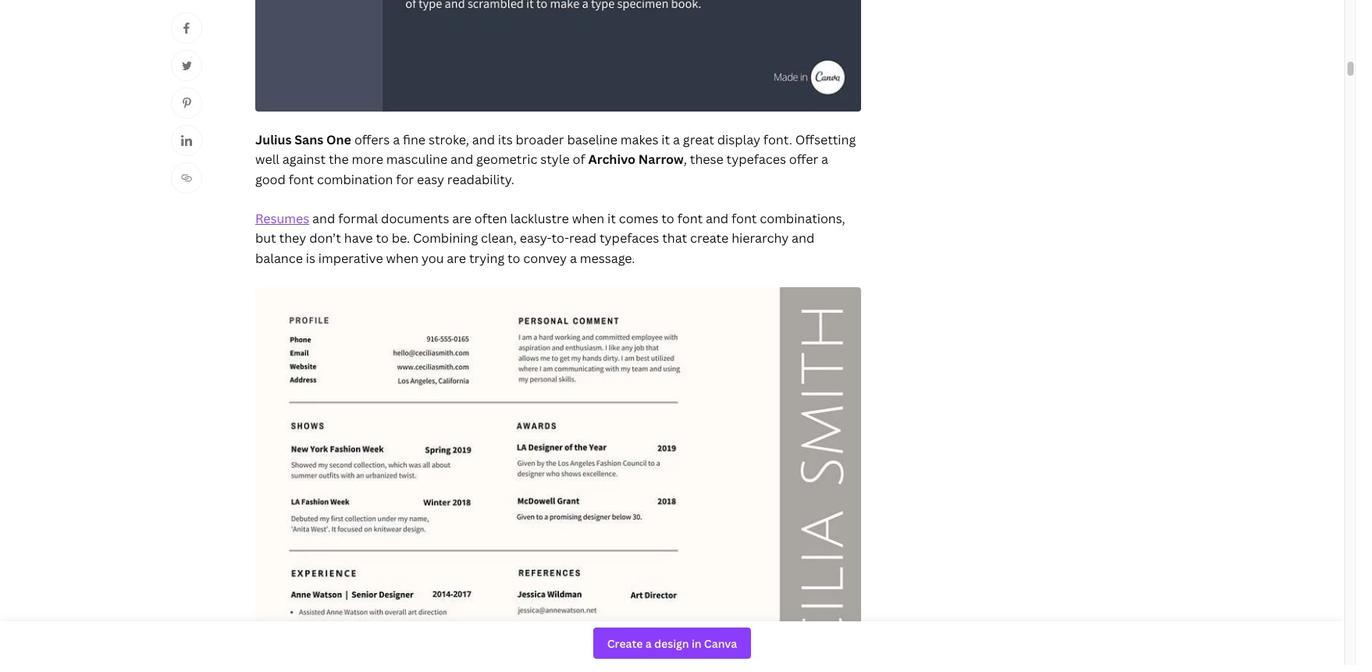 Task type: locate. For each thing, give the bounding box(es) containing it.
archivo narrow
[[588, 151, 684, 168]]

0 vertical spatial typefaces
[[727, 151, 786, 168]]

and down combinations,
[[792, 230, 815, 247]]

formal
[[338, 210, 378, 227]]

are
[[452, 210, 472, 227], [447, 250, 466, 267]]

to
[[662, 210, 674, 227], [376, 230, 389, 247], [508, 250, 520, 267]]

typefaces
[[727, 151, 786, 168], [600, 230, 659, 247]]

julius
[[255, 131, 292, 148]]

easy-
[[520, 230, 552, 247]]

when up "read"
[[572, 210, 605, 227]]

2 vertical spatial to
[[508, 250, 520, 267]]

0 horizontal spatial font
[[289, 171, 314, 188]]

balance
[[255, 250, 303, 267]]

0 horizontal spatial to
[[376, 230, 389, 247]]

0 horizontal spatial it
[[608, 210, 616, 227]]

to up that
[[662, 210, 674, 227]]

easy
[[417, 171, 444, 188]]

combining
[[413, 230, 478, 247]]

a inside , these typefaces offer a good font combination for easy readability.
[[821, 151, 828, 168]]

readability.
[[447, 171, 515, 188]]

, these typefaces offer a good font combination for easy readability.
[[255, 151, 828, 188]]

trying
[[469, 250, 505, 267]]

it up narrow
[[662, 131, 670, 148]]

offer
[[789, 151, 818, 168]]

a down "read"
[[570, 250, 577, 267]]

font
[[289, 171, 314, 188], [677, 210, 703, 227], [732, 210, 757, 227]]

0 horizontal spatial when
[[386, 250, 419, 267]]

it left comes at the left top of the page
[[608, 210, 616, 227]]

and
[[472, 131, 495, 148], [451, 151, 473, 168], [312, 210, 335, 227], [706, 210, 729, 227], [792, 230, 815, 247]]

0 vertical spatial it
[[662, 131, 670, 148]]

to down clean,
[[508, 250, 520, 267]]

it
[[662, 131, 670, 148], [608, 210, 616, 227]]

create
[[690, 230, 729, 247]]

style
[[540, 151, 570, 168]]

the
[[329, 151, 349, 168]]

and up don't
[[312, 210, 335, 227]]

comes
[[619, 210, 659, 227]]

archivo
[[588, 151, 636, 168]]

message.
[[580, 250, 635, 267]]

1 horizontal spatial when
[[572, 210, 605, 227]]

clean,
[[481, 230, 517, 247]]

offsetting
[[795, 131, 856, 148]]

0 horizontal spatial typefaces
[[600, 230, 659, 247]]

lacklustre
[[510, 210, 569, 227]]

a
[[393, 131, 400, 148], [673, 131, 680, 148], [821, 151, 828, 168], [570, 250, 577, 267]]

typefaces down display at the right top of the page
[[727, 151, 786, 168]]

resumes link
[[255, 210, 309, 227]]

font up hierarchy at the top of the page
[[732, 210, 757, 227]]

are down combining at left
[[447, 250, 466, 267]]

font down against
[[289, 171, 314, 188]]

you
[[422, 250, 444, 267]]

convey
[[523, 250, 567, 267]]

combinations,
[[760, 210, 845, 227]]

sans
[[295, 131, 324, 148]]

makes
[[621, 131, 659, 148]]

for
[[396, 171, 414, 188]]

they
[[279, 230, 306, 247]]

1 horizontal spatial typefaces
[[727, 151, 786, 168]]

display
[[717, 131, 761, 148]]

resumes
[[255, 210, 309, 227]]

good
[[255, 171, 286, 188]]

0 vertical spatial are
[[452, 210, 472, 227]]

are up combining at left
[[452, 210, 472, 227]]

when
[[572, 210, 605, 227], [386, 250, 419, 267]]

1 vertical spatial it
[[608, 210, 616, 227]]

1 vertical spatial typefaces
[[600, 230, 659, 247]]

masculine
[[386, 151, 448, 168]]

1 horizontal spatial it
[[662, 131, 670, 148]]

and down stroke,
[[451, 151, 473, 168]]

a down offsetting
[[821, 151, 828, 168]]

typefaces down comes at the left top of the page
[[600, 230, 659, 247]]

0 vertical spatial to
[[662, 210, 674, 227]]

when down "be."
[[386, 250, 419, 267]]

of
[[573, 151, 585, 168]]

geometric
[[476, 151, 537, 168]]

hierarchy
[[732, 230, 789, 247]]

its
[[498, 131, 513, 148]]

to left "be."
[[376, 230, 389, 247]]

font up that
[[677, 210, 703, 227]]



Task type: describe. For each thing, give the bounding box(es) containing it.
it inside offers a fine stroke, and its broader baseline makes it a great display font. offsetting well against the more masculine and geometric style of
[[662, 131, 670, 148]]

font.
[[764, 131, 792, 148]]

these
[[690, 151, 724, 168]]

baseline
[[567, 131, 618, 148]]

is
[[306, 250, 315, 267]]

documents
[[381, 210, 449, 227]]

don't
[[309, 230, 341, 247]]

often
[[475, 210, 507, 227]]

a inside and formal documents are often lacklustre when it comes to font and font combinations, but they don't have to be. combining clean, easy-to-read typefaces that create hierarchy and balance is imperative when you are trying to convey a message.
[[570, 250, 577, 267]]

fine
[[403, 131, 426, 148]]

0 vertical spatial when
[[572, 210, 605, 227]]

1 horizontal spatial to
[[508, 250, 520, 267]]

one
[[326, 131, 351, 148]]

more
[[352, 151, 383, 168]]

and up create
[[706, 210, 729, 227]]

offers
[[354, 131, 390, 148]]

and left its
[[472, 131, 495, 148]]

well
[[255, 151, 279, 168]]

be.
[[392, 230, 410, 247]]

it inside and formal documents are often lacklustre when it comes to font and font combinations, but they don't have to be. combining clean, easy-to-read typefaces that create hierarchy and balance is imperative when you are trying to convey a message.
[[608, 210, 616, 227]]

to-
[[552, 230, 569, 247]]

typefaces inside , these typefaces offer a good font combination for easy readability.
[[727, 151, 786, 168]]

that
[[662, 230, 687, 247]]

against
[[282, 151, 326, 168]]

great
[[683, 131, 714, 148]]

have
[[344, 230, 373, 247]]

offers a fine stroke, and its broader baseline makes it a great display font. offsetting well against the more masculine and geometric style of
[[255, 131, 856, 168]]

imperative
[[318, 250, 383, 267]]

narrow
[[639, 151, 684, 168]]

1 vertical spatial to
[[376, 230, 389, 247]]

1 horizontal spatial font
[[677, 210, 703, 227]]

and formal documents are often lacklustre when it comes to font and font combinations, but they don't have to be. combining clean, easy-to-read typefaces that create hierarchy and balance is imperative when you are trying to convey a message.
[[255, 210, 845, 267]]

stroke,
[[429, 131, 469, 148]]

but
[[255, 230, 276, 247]]

a left the great
[[673, 131, 680, 148]]

typefaces inside and formal documents are often lacklustre when it comes to font and font combinations, but they don't have to be. combining clean, easy-to-read typefaces that create hierarchy and balance is imperative when you are trying to convey a message.
[[600, 230, 659, 247]]

read
[[569, 230, 597, 247]]

julius sans one
[[255, 131, 351, 148]]

combination
[[317, 171, 393, 188]]

a left fine
[[393, 131, 400, 148]]

broader
[[516, 131, 564, 148]]

2 horizontal spatial font
[[732, 210, 757, 227]]

1 vertical spatial when
[[386, 250, 419, 267]]

font inside , these typefaces offer a good font combination for easy readability.
[[289, 171, 314, 188]]

2 horizontal spatial to
[[662, 210, 674, 227]]

,
[[684, 151, 687, 168]]

1 vertical spatial are
[[447, 250, 466, 267]]



Task type: vqa. For each thing, say whether or not it's contained in the screenshot.
to
yes



